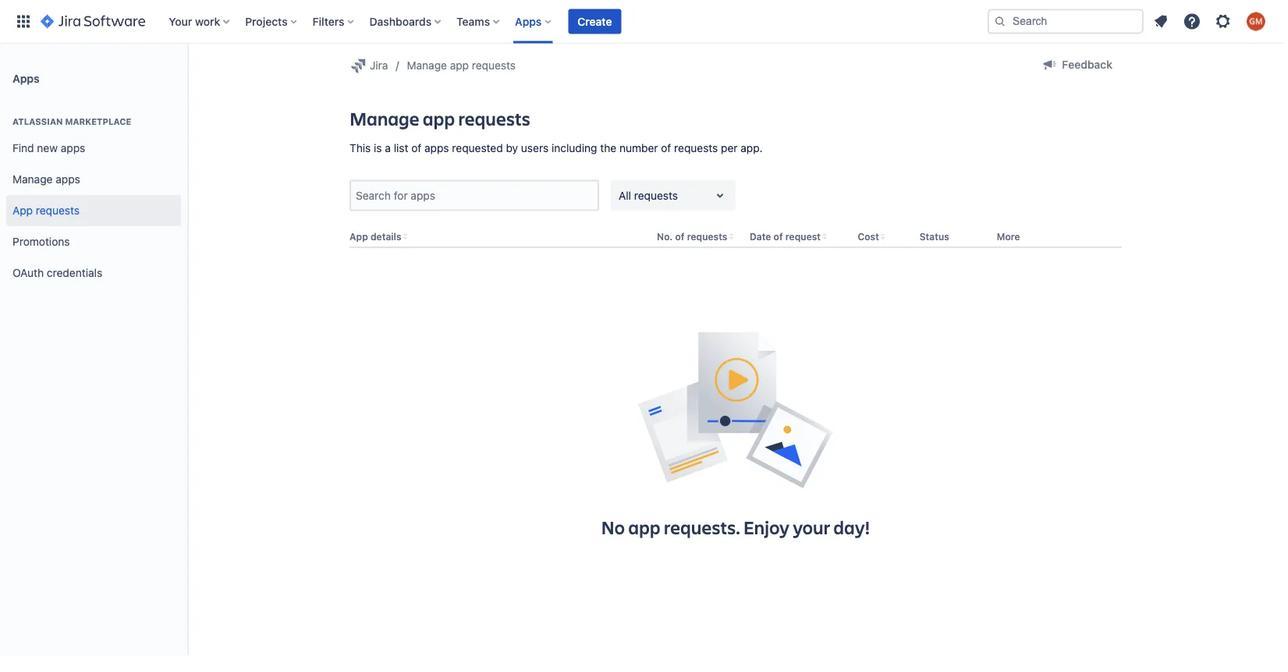 Task type: vqa. For each thing, say whether or not it's contained in the screenshot.
For in the If the portion of the URL that changes is not at the end, use '%s' to mark it. For example, you could make a shortcut to link to commercial websites:
no



Task type: describe. For each thing, give the bounding box(es) containing it.
teams button
[[452, 9, 506, 34]]

this
[[350, 142, 371, 155]]

atlassian
[[12, 117, 63, 127]]

all
[[619, 189, 631, 202]]

help image
[[1183, 12, 1202, 31]]

atlassian marketplace
[[12, 117, 131, 127]]

feedback
[[1062, 58, 1113, 71]]

the
[[600, 142, 617, 155]]

projects button
[[241, 9, 303, 34]]

no
[[601, 515, 625, 539]]

your work button
[[164, 9, 236, 34]]

manage apps
[[12, 173, 80, 186]]

1 vertical spatial apps
[[12, 72, 40, 84]]

jira
[[370, 59, 388, 72]]

request
[[786, 231, 821, 242]]

requests inside "link"
[[36, 204, 80, 217]]

of right list
[[411, 142, 422, 155]]

details
[[371, 231, 402, 242]]

jira link
[[350, 56, 388, 75]]

filters
[[313, 15, 345, 28]]

is
[[374, 142, 382, 155]]

requested
[[452, 142, 503, 155]]

requests right all
[[634, 189, 678, 202]]

all requests
[[619, 189, 678, 202]]

marketplace
[[65, 117, 131, 127]]

feedback button
[[1031, 52, 1122, 77]]

2 vertical spatial app
[[629, 515, 661, 539]]

app details button
[[350, 231, 402, 242]]

of right the no.
[[675, 231, 685, 242]]

cost
[[858, 231, 879, 242]]

app requests link
[[6, 195, 181, 226]]

date
[[750, 231, 771, 242]]

no.
[[657, 231, 673, 242]]

manage for manage apps link
[[12, 173, 53, 186]]

app requests
[[12, 204, 80, 217]]

requests.
[[664, 515, 740, 539]]

by
[[506, 142, 518, 155]]

projects
[[245, 15, 288, 28]]

oauth credentials link
[[6, 258, 181, 289]]

create button
[[568, 9, 622, 34]]

of right number
[[661, 142, 671, 155]]

find
[[12, 142, 34, 155]]

banner containing your work
[[0, 0, 1285, 44]]

no. of requests button
[[657, 231, 728, 242]]

open image
[[711, 186, 730, 205]]

requests down primary element
[[472, 59, 516, 72]]

1 vertical spatial manage app requests
[[350, 106, 531, 131]]



Task type: locate. For each thing, give the bounding box(es) containing it.
manage inside atlassian marketplace group
[[12, 173, 53, 186]]

requests left per
[[674, 142, 718, 155]]

no. of requests
[[657, 231, 728, 242]]

manage app requests down teams
[[407, 59, 516, 72]]

enjoy
[[744, 515, 790, 539]]

0 vertical spatial manage app requests
[[407, 59, 516, 72]]

app for app requests
[[12, 204, 33, 217]]

day!
[[834, 515, 871, 539]]

app left "details"
[[350, 231, 368, 242]]

manage up a
[[350, 106, 420, 131]]

oauth credentials
[[12, 267, 102, 279]]

requests down manage apps at the left
[[36, 204, 80, 217]]

app
[[12, 204, 33, 217], [350, 231, 368, 242]]

manage app requests up 'requested'
[[350, 106, 531, 131]]

cost button
[[858, 231, 879, 242]]

sidebar navigation image
[[170, 62, 204, 94]]

of
[[411, 142, 422, 155], [661, 142, 671, 155], [675, 231, 685, 242], [774, 231, 783, 242]]

context icon image
[[350, 56, 368, 75], [350, 56, 368, 75]]

notifications image
[[1152, 12, 1171, 31]]

credentials
[[47, 267, 102, 279]]

atlassian marketplace group
[[6, 100, 181, 293]]

more
[[997, 231, 1020, 242]]

Search field
[[988, 9, 1144, 34]]

appswitcher icon image
[[14, 12, 33, 31]]

app right no
[[629, 515, 661, 539]]

0 vertical spatial manage
[[407, 59, 447, 72]]

app details
[[350, 231, 402, 242]]

your work
[[169, 15, 220, 28]]

work
[[195, 15, 220, 28]]

manage for "manage app requests" link
[[407, 59, 447, 72]]

a
[[385, 142, 391, 155]]

apps down find new apps at the left of page
[[56, 173, 80, 186]]

date of request
[[750, 231, 821, 242]]

create
[[578, 15, 612, 28]]

app inside "link"
[[12, 204, 33, 217]]

including
[[552, 142, 597, 155]]

requests right the no.
[[687, 231, 728, 242]]

2 vertical spatial manage
[[12, 173, 53, 186]]

users
[[521, 142, 549, 155]]

app inside "manage app requests" link
[[450, 59, 469, 72]]

apps button
[[511, 9, 557, 34]]

apps right teams dropdown button
[[515, 15, 542, 28]]

manage app requests
[[407, 59, 516, 72], [350, 106, 531, 131]]

this is a list of apps requested by users including the number of requests per app.
[[350, 142, 763, 155]]

find new apps
[[12, 142, 85, 155]]

banner
[[0, 0, 1285, 44]]

primary element
[[9, 0, 988, 43]]

manage right jira
[[407, 59, 447, 72]]

dashboards button
[[365, 9, 447, 34]]

apps right list
[[425, 142, 449, 155]]

0 horizontal spatial app
[[12, 204, 33, 217]]

per
[[721, 142, 738, 155]]

apps up atlassian
[[12, 72, 40, 84]]

app up 'requested'
[[423, 106, 455, 131]]

requests
[[472, 59, 516, 72], [458, 106, 531, 131], [674, 142, 718, 155], [634, 189, 678, 202], [36, 204, 80, 217], [687, 231, 728, 242]]

app down teams
[[450, 59, 469, 72]]

promotions
[[12, 235, 70, 248]]

teams
[[457, 15, 490, 28]]

search image
[[994, 15, 1007, 28]]

your
[[793, 515, 831, 539]]

0 vertical spatial app
[[12, 204, 33, 217]]

1 vertical spatial app
[[350, 231, 368, 242]]

apps
[[515, 15, 542, 28], [12, 72, 40, 84]]

manage apps link
[[6, 164, 181, 195]]

app
[[450, 59, 469, 72], [423, 106, 455, 131], [629, 515, 661, 539]]

list
[[394, 142, 409, 155]]

oauth
[[12, 267, 44, 279]]

1 horizontal spatial app
[[350, 231, 368, 242]]

apps inside dropdown button
[[515, 15, 542, 28]]

filters button
[[308, 9, 360, 34]]

Search for requested apps field
[[351, 181, 598, 209]]

app up promotions
[[12, 204, 33, 217]]

1 horizontal spatial apps
[[515, 15, 542, 28]]

manage down find
[[12, 173, 53, 186]]

dashboards
[[370, 15, 432, 28]]

0 vertical spatial app
[[450, 59, 469, 72]]

apps
[[425, 142, 449, 155], [61, 142, 85, 155], [56, 173, 80, 186]]

requests up 'requested'
[[458, 106, 531, 131]]

number
[[620, 142, 658, 155]]

new
[[37, 142, 58, 155]]

manage
[[407, 59, 447, 72], [350, 106, 420, 131], [12, 173, 53, 186]]

jira software image
[[41, 12, 145, 31], [41, 12, 145, 31]]

status
[[920, 231, 950, 242]]

find new apps link
[[6, 133, 181, 164]]

apps right new
[[61, 142, 85, 155]]

of right date
[[774, 231, 783, 242]]

settings image
[[1214, 12, 1233, 31]]

0 horizontal spatial apps
[[12, 72, 40, 84]]

no app requests. enjoy your day!
[[601, 515, 871, 539]]

1 vertical spatial app
[[423, 106, 455, 131]]

your
[[169, 15, 192, 28]]

1 vertical spatial manage
[[350, 106, 420, 131]]

manage app requests link
[[407, 56, 516, 75]]

your profile and settings image
[[1247, 12, 1266, 31]]

date of request button
[[750, 231, 821, 242]]

promotions link
[[6, 226, 181, 258]]

0 vertical spatial apps
[[515, 15, 542, 28]]

app.
[[741, 142, 763, 155]]

app for app details
[[350, 231, 368, 242]]



